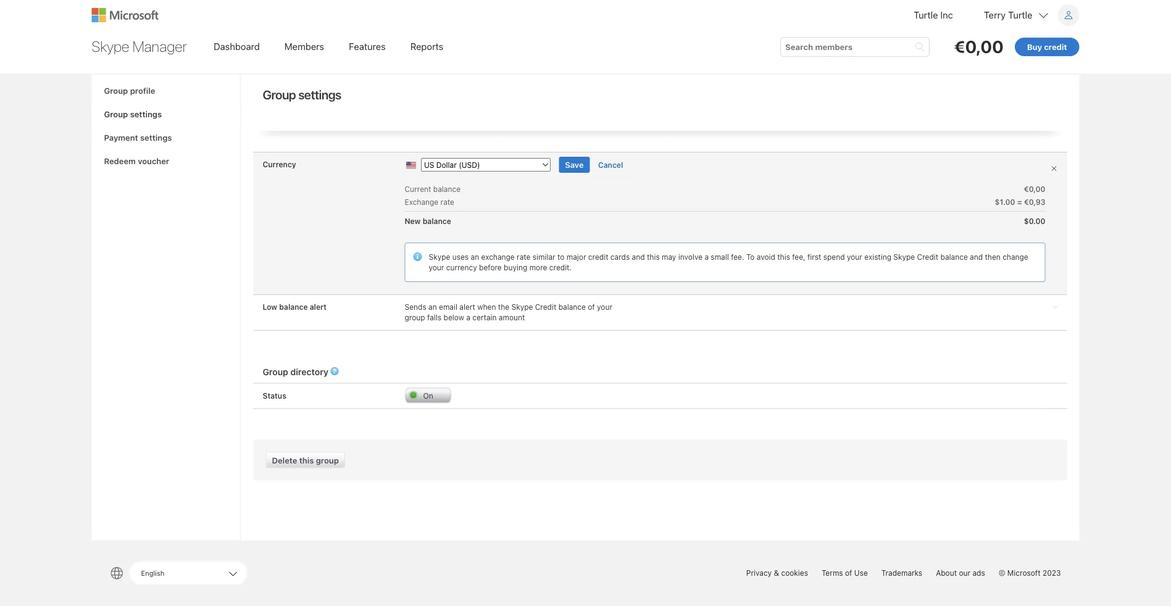 Task type: locate. For each thing, give the bounding box(es) containing it.
1 horizontal spatial of
[[846, 569, 853, 578]]

skype up 'amount'
[[512, 303, 533, 312]]

1 horizontal spatial alert
[[460, 303, 476, 312]]

1 horizontal spatial turtle
[[1009, 10, 1033, 20]]

about
[[936, 569, 957, 578]]

settings down members link
[[298, 87, 341, 102]]

certain
[[473, 313, 497, 322]]

a left small
[[705, 253, 709, 262]]

credit right the buy at the right of the page
[[1045, 42, 1068, 51]]

0 vertical spatial group settings
[[263, 87, 341, 102]]

and left then
[[970, 253, 983, 262]]

turtle inside "dropdown button"
[[1009, 10, 1033, 20]]

credit down more
[[535, 303, 557, 312]]

skype
[[92, 38, 129, 55], [429, 253, 451, 262], [894, 253, 916, 262], [512, 303, 533, 312]]

€0,00 down terry at the right of page
[[954, 36, 1004, 57]]

low balance alert
[[263, 303, 327, 312]]

rate
[[441, 198, 455, 206], [517, 253, 531, 262]]

rate down current balance
[[441, 198, 455, 206]]

of
[[588, 303, 595, 312], [846, 569, 853, 578]]

0 horizontal spatial and
[[632, 253, 645, 262]]

your right the spend
[[847, 253, 863, 262]]

balance down "exchange rate"
[[423, 217, 451, 225]]

voucher
[[138, 157, 169, 166]]

1 horizontal spatial group settings
[[263, 87, 341, 102]]

skype right existing
[[894, 253, 916, 262]]

group settings
[[263, 87, 341, 102], [104, 110, 162, 119]]

0 horizontal spatial your
[[429, 263, 444, 272]]

credit
[[1045, 42, 1068, 51], [589, 253, 609, 262]]

1 vertical spatial credit
[[535, 303, 557, 312]]

trademarks
[[882, 569, 923, 578]]

1 horizontal spatial and
[[970, 253, 983, 262]]

credit right existing
[[918, 253, 939, 262]]

group down sends
[[405, 313, 425, 322]]

trademarks link
[[882, 569, 923, 578]]

0 vertical spatial group
[[405, 313, 425, 322]]

1 horizontal spatial group
[[405, 313, 425, 322]]

this
[[647, 253, 660, 262], [778, 253, 791, 262], [299, 456, 314, 465]]

1 vertical spatial of
[[846, 569, 853, 578]]

2 horizontal spatial this
[[778, 253, 791, 262]]

terry
[[984, 10, 1006, 20]]

amount
[[499, 313, 525, 322]]

group profile link
[[92, 80, 240, 103]]

skype manager link
[[89, 33, 190, 60]]

your down cards
[[597, 303, 613, 312]]

0 horizontal spatial turtle
[[914, 10, 939, 20]]

turtle left inc
[[914, 10, 939, 20]]

and
[[632, 253, 645, 262], [970, 253, 983, 262]]

navigation containing dashboard
[[203, 32, 769, 61]]

1 vertical spatial an
[[429, 303, 437, 312]]

settings down profile
[[130, 110, 162, 119]]

0 vertical spatial a
[[705, 253, 709, 262]]

your left the currency in the top of the page
[[429, 263, 444, 272]]

a inside skype uses an exchange rate similar to major credit cards and this may involve a small fee. to avoid this fee, first spend your existing skype credit balance and then change your currency before buying more credit.
[[705, 253, 709, 262]]

1 vertical spatial credit
[[589, 253, 609, 262]]

0 horizontal spatial rate
[[441, 198, 455, 206]]

$0.00
[[1025, 217, 1046, 225]]

delete this group link
[[266, 452, 345, 468]]

balance for current balance
[[433, 185, 461, 193]]

this right delete
[[299, 456, 314, 465]]

2023
[[1043, 569, 1061, 578]]

1 horizontal spatial an
[[471, 253, 479, 262]]

microsoft image
[[92, 8, 158, 22]]

0 vertical spatial credit
[[918, 253, 939, 262]]

rate up buying
[[517, 253, 531, 262]]

on
[[423, 391, 433, 400]]

below
[[444, 313, 464, 322]]

balance inside sends an email alert when the skype credit balance of your group falls below a certain amount
[[559, 303, 586, 312]]

involve
[[679, 253, 703, 262]]

group
[[104, 86, 128, 95], [263, 87, 296, 102], [104, 110, 128, 119], [263, 367, 288, 377]]

0 vertical spatial of
[[588, 303, 595, 312]]

2 alert from the left
[[460, 303, 476, 312]]

1 vertical spatial group settings
[[104, 110, 162, 119]]

balance right 'low'
[[279, 303, 308, 312]]

1 vertical spatial your
[[429, 263, 444, 272]]

group inside sends an email alert when the skype credit balance of your group falls below a certain amount
[[405, 313, 425, 322]]

2 and from the left
[[970, 253, 983, 262]]

group right delete
[[316, 456, 339, 465]]

balance up "exchange rate"
[[433, 185, 461, 193]]

balance inside skype uses an exchange rate similar to major credit cards and this may involve a small fee. to avoid this fee, first spend your existing skype credit balance and then change your currency before buying more credit.
[[941, 253, 968, 262]]

privacy & cookies link
[[747, 569, 808, 578]]

group up payment on the top of page
[[104, 110, 128, 119]]

2 vertical spatial your
[[597, 303, 613, 312]]

0 horizontal spatial group
[[316, 456, 339, 465]]

group up status
[[263, 367, 288, 377]]

credit inside skype uses an exchange rate similar to major credit cards and this may involve a small fee. to avoid this fee, first spend your existing skype credit balance and then change your currency before buying more credit.
[[589, 253, 609, 262]]

0 vertical spatial credit
[[1045, 42, 1068, 51]]

Search members text field
[[786, 41, 925, 53]]

credit.
[[550, 263, 572, 272]]

a right below
[[467, 313, 471, 322]]

current
[[405, 185, 431, 193]]

about our ads link
[[936, 569, 986, 578]]

€0,00
[[954, 36, 1004, 57], [1024, 185, 1046, 193]]

1 alert from the left
[[310, 303, 327, 312]]

group settings down group profile
[[104, 110, 162, 119]]

avoid
[[757, 253, 776, 262]]

2 turtle from the left
[[1009, 10, 1033, 20]]

settings up "voucher"
[[140, 133, 172, 142]]

cards
[[611, 253, 630, 262]]

1 vertical spatial group
[[316, 456, 339, 465]]

2 horizontal spatial your
[[847, 253, 863, 262]]

english
[[141, 570, 165, 578]]

0 vertical spatial an
[[471, 253, 479, 262]]

a inside sends an email alert when the skype credit balance of your group falls below a certain amount
[[467, 313, 471, 322]]

settings for payment settings link
[[140, 133, 172, 142]]

credit left cards
[[589, 253, 609, 262]]

sends
[[405, 303, 427, 312]]

0 horizontal spatial this
[[299, 456, 314, 465]]

0 vertical spatial €0,00
[[954, 36, 1004, 57]]

your
[[847, 253, 863, 262], [429, 263, 444, 272], [597, 303, 613, 312]]

exchange
[[405, 198, 439, 206]]

alert
[[310, 303, 327, 312], [460, 303, 476, 312]]

0 horizontal spatial a
[[467, 313, 471, 322]]

0 horizontal spatial alert
[[310, 303, 327, 312]]

alert up below
[[460, 303, 476, 312]]

turtle
[[914, 10, 939, 20], [1009, 10, 1033, 20]]

1 horizontal spatial €0,00
[[1024, 185, 1046, 193]]

1 vertical spatial rate
[[517, 253, 531, 262]]

1 horizontal spatial credit
[[918, 253, 939, 262]]

ads
[[973, 569, 986, 578]]

$1.00
[[995, 198, 1016, 206]]

first
[[808, 253, 822, 262]]

balance left then
[[941, 253, 968, 262]]

0 horizontal spatial credit
[[589, 253, 609, 262]]

this left fee,
[[778, 253, 791, 262]]

a
[[705, 253, 709, 262], [467, 313, 471, 322]]

the
[[498, 303, 510, 312]]

inc
[[941, 10, 954, 20]]

redeem voucher
[[104, 157, 169, 166]]

balance
[[433, 185, 461, 193], [423, 217, 451, 225], [941, 253, 968, 262], [279, 303, 308, 312], [559, 303, 586, 312]]

delete
[[272, 456, 297, 465]]

1 horizontal spatial rate
[[517, 253, 531, 262]]

then
[[985, 253, 1001, 262]]

members link
[[277, 35, 332, 58]]

alert right 'low'
[[310, 303, 327, 312]]

rate inside skype uses an exchange rate similar to major credit cards and this may involve a small fee. to avoid this fee, first spend your existing skype credit balance and then change your currency before buying more credit.
[[517, 253, 531, 262]]

balance down credit.
[[559, 303, 586, 312]]

2 vertical spatial settings
[[140, 133, 172, 142]]

1 vertical spatial a
[[467, 313, 471, 322]]

an inside sends an email alert when the skype credit balance of your group falls below a certain amount
[[429, 303, 437, 312]]

group left profile
[[104, 86, 128, 95]]

this left may
[[647, 253, 660, 262]]

may
[[662, 253, 677, 262]]

group settings down members link
[[263, 87, 341, 102]]

0 horizontal spatial an
[[429, 303, 437, 312]]

1 horizontal spatial a
[[705, 253, 709, 262]]

1 vertical spatial settings
[[130, 110, 162, 119]]

settings
[[298, 87, 341, 102], [130, 110, 162, 119], [140, 133, 172, 142]]

0 horizontal spatial of
[[588, 303, 595, 312]]

1 horizontal spatial credit
[[1045, 42, 1068, 51]]

an right uses
[[471, 253, 479, 262]]

1 vertical spatial €0,00
[[1024, 185, 1046, 193]]

cookies
[[782, 569, 808, 578]]

and right cards
[[632, 253, 645, 262]]

an up falls
[[429, 303, 437, 312]]

group down members link
[[263, 87, 296, 102]]

&
[[774, 569, 780, 578]]

your inside sends an email alert when the skype credit balance of your group falls below a certain amount
[[597, 303, 613, 312]]

our
[[960, 569, 971, 578]]

1 horizontal spatial your
[[597, 303, 613, 312]]

€0,00 up €0,93
[[1024, 185, 1046, 193]]

fee.
[[731, 253, 745, 262]]

0 horizontal spatial credit
[[535, 303, 557, 312]]

microsoft
[[1008, 569, 1041, 578]]

turtle right terry at the right of page
[[1009, 10, 1033, 20]]

navigation
[[203, 32, 769, 61]]

more
[[530, 263, 548, 272]]

©
[[999, 569, 1006, 578]]

small
[[711, 253, 729, 262]]



Task type: vqa. For each thing, say whether or not it's contained in the screenshot.
by
no



Task type: describe. For each thing, give the bounding box(es) containing it.
0 horizontal spatial €0,00
[[954, 36, 1004, 57]]

reports
[[411, 41, 444, 52]]

credit inside button
[[1045, 42, 1068, 51]]

payment
[[104, 133, 138, 142]]

of inside sends an email alert when the skype credit balance of your group falls below a certain amount
[[588, 303, 595, 312]]

0 horizontal spatial group settings
[[104, 110, 162, 119]]

delete this group
[[272, 456, 339, 465]]

€0,93
[[1025, 198, 1046, 206]]

credit inside sends an email alert when the skype credit balance of your group falls below a certain amount
[[535, 303, 557, 312]]

redeem voucher link
[[92, 150, 240, 173]]

1 turtle from the left
[[914, 10, 939, 20]]

group profile
[[104, 86, 155, 95]]

uses
[[453, 253, 469, 262]]

0 vertical spatial settings
[[298, 87, 341, 102]]

a for small
[[705, 253, 709, 262]]

1 and from the left
[[632, 253, 645, 262]]

fee,
[[793, 253, 806, 262]]

cancel
[[598, 161, 623, 169]]

credit inside skype uses an exchange rate similar to major credit cards and this may involve a small fee. to avoid this fee, first spend your existing skype credit balance and then change your currency before buying more credit.
[[918, 253, 939, 262]]

redeem
[[104, 157, 136, 166]]

when
[[478, 303, 496, 312]]

features link
[[341, 35, 394, 58]]

falls
[[427, 313, 442, 322]]

currency
[[263, 160, 296, 169]]

turtle inc link
[[914, 4, 954, 26]]

turtle inc
[[914, 10, 954, 20]]

exchange rate
[[405, 198, 455, 206]]

0 vertical spatial rate
[[441, 198, 455, 206]]

terms
[[822, 569, 844, 578]]

manager
[[133, 38, 187, 55]]

profile
[[130, 86, 155, 95]]

new
[[405, 217, 421, 225]]

payment settings link
[[92, 127, 240, 149]]

buy
[[1028, 42, 1043, 51]]

terry turtle button
[[984, 4, 1080, 26]]

existing
[[865, 253, 892, 262]]

balance for low balance alert
[[279, 303, 308, 312]]

© microsoft 2023
[[999, 569, 1061, 578]]

similar
[[533, 253, 556, 262]]

group settings link
[[92, 103, 240, 126]]

buy credit
[[1028, 42, 1068, 51]]

on link
[[405, 387, 452, 404]]

$1.00 =               €0,93
[[995, 198, 1046, 206]]

alert inside sends an email alert when the skype credit balance of your group falls below a certain amount
[[460, 303, 476, 312]]

=
[[1018, 198, 1023, 206]]

change
[[1003, 253, 1029, 262]]

search image
[[915, 42, 925, 52]]

group directory
[[263, 367, 331, 377]]

an inside skype uses an exchange rate similar to major credit cards and this may involve a small fee. to avoid this fee, first spend your existing skype credit balance and then change your currency before buying more credit.
[[471, 253, 479, 262]]

payment settings
[[104, 133, 172, 142]]

members
[[285, 41, 324, 52]]

reports link
[[403, 35, 452, 58]]

low balance alert element
[[263, 302, 633, 323]]

privacy & cookies
[[747, 569, 808, 578]]

directory
[[291, 367, 329, 377]]

use
[[855, 569, 868, 578]]

balance for new balance
[[423, 217, 451, 225]]

new balance
[[405, 217, 451, 225]]

privacy
[[747, 569, 772, 578]]

to
[[747, 253, 755, 262]]

save
[[565, 160, 584, 170]]

skype inside sends an email alert when the skype credit balance of your group falls below a certain amount
[[512, 303, 533, 312]]

terry turtle
[[984, 10, 1033, 20]]

low
[[263, 303, 277, 312]]

save button
[[559, 157, 590, 173]]

features
[[349, 41, 386, 52]]

terms of use link
[[822, 569, 868, 578]]

a for certain
[[467, 313, 471, 322]]

to
[[558, 253, 565, 262]]

terms of use
[[822, 569, 868, 578]]

skype down microsoft image
[[92, 38, 129, 55]]

status
[[263, 391, 286, 400]]

cancel button
[[598, 161, 623, 169]]

buying
[[504, 263, 528, 272]]

0 vertical spatial your
[[847, 253, 863, 262]]

sends an email alert when the skype credit balance of your group falls below a certain amount
[[405, 303, 613, 322]]

before
[[479, 263, 502, 272]]

email
[[439, 303, 458, 312]]

major
[[567, 253, 586, 262]]

current balance
[[405, 185, 461, 193]]

buy credit button
[[1015, 38, 1080, 56]]

1 horizontal spatial this
[[647, 253, 660, 262]]

settings for group settings link at the top of the page
[[130, 110, 162, 119]]

dashboard link
[[206, 35, 268, 58]]

spend
[[824, 253, 845, 262]]

skype manager
[[92, 38, 187, 55]]

about our ads
[[936, 569, 986, 578]]

currency
[[446, 263, 477, 272]]

exchange
[[481, 253, 515, 262]]

skype left uses
[[429, 253, 451, 262]]



